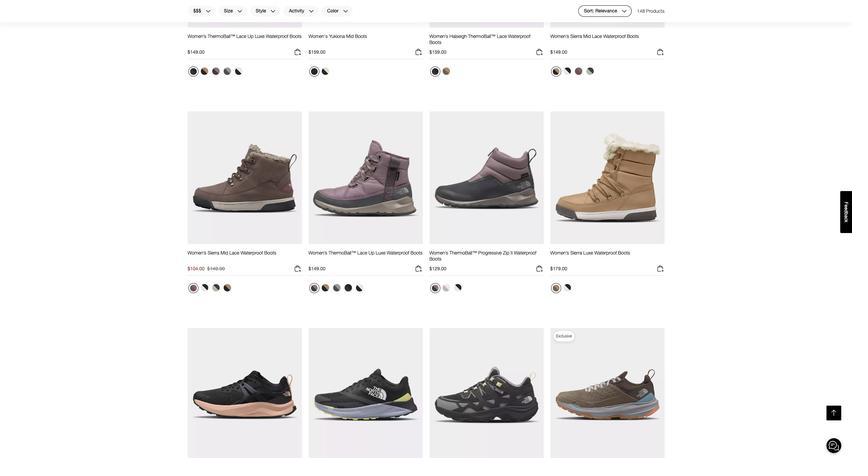 Task type: describe. For each thing, give the bounding box(es) containing it.
thermoball™ for women's thermoball™ lace up luxe waterproof boots image related to gardenia white/tnf black option on the bottom
[[329, 250, 356, 256]]

asphalt grey/misty sage image
[[586, 68, 594, 75]]

$129.00
[[429, 266, 446, 271]]

gardenia white/silver grey image
[[443, 284, 450, 292]]

Fawn Grey/Asphalt Grey radio
[[309, 283, 319, 293]]

$$$
[[193, 8, 201, 14]]

$149.00 button for tnf black/asphalt grey icon inside the radio
[[309, 265, 423, 276]]

color
[[327, 8, 339, 14]]

Deep Taupe/Wild Ginger radio
[[188, 283, 198, 293]]

women's thermoball™ lace up luxe waterproof boots for $choose color$ 'option group' associated with gardenia white/tnf black option on the bottom "women's thermoball™ lace up luxe waterproof boots" 'button'
[[309, 250, 423, 256]]

relevance
[[595, 8, 617, 14]]

mid for $149.00
[[583, 33, 591, 39]]

women's thermoball™ lace up luxe waterproof boots button for gardenia white/tnf black radio
[[188, 33, 302, 45]]

tnf black/gardenia white image for women's sierra mid lace waterproof boots
[[201, 284, 208, 292]]

fawn grey/asphalt grey image for women's thermoball™ lace up luxe waterproof boots
[[311, 285, 318, 292]]

lace for women's sierra mid lace waterproof boots button related to the left almond butter/tnf black icon's women's sierra mid lace waterproof boots image
[[229, 250, 239, 256]]

women's thermoball™ progressive zip ii waterproof boots button
[[429, 250, 544, 262]]

sierra for women's halseigh thermoball™ lace waterproof boots
[[570, 33, 582, 39]]

women's sierra luxe waterproof boots image
[[550, 111, 665, 245]]

0 horizontal spatial asphalt grey/misty sage radio
[[210, 283, 221, 293]]

0 vertical spatial tnf black/gardenia white radio
[[562, 66, 573, 77]]

thermoball™ inside women's halseigh thermoball™ lace waterproof boots
[[468, 33, 496, 39]]

women's vectiv exploris 2 futurelight™ leather shoes image
[[550, 328, 665, 458]]

women's thermoball™ lace up luxe waterproof boots image for gardenia white/tnf black option on the bottom
[[309, 111, 423, 245]]

sort: relevance button
[[578, 5, 632, 17]]

women's sierra luxe waterproof boots button
[[550, 250, 630, 262]]

1 horizontal spatial fawn grey/asphalt grey radio
[[430, 283, 440, 293]]

size
[[224, 8, 233, 14]]

1 horizontal spatial almond butter/tnf black radio
[[320, 283, 331, 293]]

tnf black/gardenia white image
[[564, 68, 571, 75]]

luxe for gardenia white/tnf black radio "women's thermoball™ lace up luxe waterproof boots" 'button''s $choose color$ 'option group'
[[255, 33, 265, 39]]

$choose color$ option group for gardenia white/tnf black option on the bottom "women's thermoball™ lace up luxe waterproof boots" 'button'
[[309, 283, 366, 296]]

style
[[256, 8, 266, 14]]

b
[[844, 212, 849, 215]]

women's for deep taupe/wild ginger option
[[188, 250, 206, 256]]

$choose color$ option group for women's sierra mid lace waterproof boots button related to the left almond butter/tnf black icon
[[188, 283, 233, 296]]

0 horizontal spatial fawn grey/asphalt grey radio
[[210, 66, 221, 77]]

2 tnf black/gardenia white image from the left
[[454, 284, 461, 292]]

gardenia white/tnf black image for gardenia white/tnf black option on the bottom
[[356, 284, 363, 292]]

tnf black/asphalt grey image
[[432, 68, 439, 75]]

Gardenia White/TNF Black radio
[[233, 66, 244, 77]]

Almond Butter/Falcon Brown radio
[[551, 283, 561, 293]]

tnf black/asphalt grey image for the left tnf black/asphalt grey radio
[[344, 284, 352, 292]]

women's hedgehog 3 waterproof shoes image
[[429, 328, 544, 458]]

women's yukiona mid boots image
[[309, 0, 423, 28]]

$149.00 up asphalt grey/misty sage image
[[207, 266, 225, 271]]

women's sierra mid lace waterproof boots for asphalt grey/misty sage icon
[[550, 33, 639, 39]]

148 products status
[[637, 5, 665, 17]]

tnf black/gardenia white radio for mid
[[199, 283, 210, 293]]

women's vectiv enduris 3 shoes image
[[309, 328, 423, 458]]

$choose color$ option group for women's halseigh thermoball™ lace waterproof boots button
[[429, 66, 452, 79]]

$159.00 button for lace
[[429, 48, 544, 59]]

women's for fawn grey/asphalt grey option
[[309, 250, 327, 256]]

$159.00 button for boots
[[309, 48, 423, 59]]

sierra for women's thermoball™ progressive zip ii waterproof boots
[[570, 250, 582, 256]]

$149.00 button for meld grey/vanadis grey image on the top of page
[[188, 48, 302, 59]]

Vintage White/TNF Black radio
[[320, 66, 331, 77]]

women's for tnf black/asphalt grey option
[[188, 33, 206, 39]]

$149.00 button for asphalt grey/misty sage icon
[[550, 48, 665, 59]]

asphalt grey/misty sage image
[[212, 284, 220, 292]]

$129.00 button
[[429, 265, 544, 276]]

$choose color$ option group for women's yukiona mid boots button
[[309, 66, 331, 79]]

$choose color$ option group for women's sierra mid lace waterproof boots button associated with asphalt grey/misty sage icon
[[550, 66, 596, 79]]

TNF Black/Asphalt Grey radio
[[188, 67, 198, 77]]

exclusive
[[556, 334, 572, 339]]

lace for women's halseigh thermoball™ lace waterproof boots image
[[497, 33, 507, 39]]

vintage white/tnf black image
[[322, 68, 329, 75]]

women's sierra mid lace waterproof boots button for the left almond butter/tnf black icon
[[188, 250, 276, 262]]

halseigh
[[450, 33, 467, 39]]

up for gardenia white/tnf black option on the bottom
[[369, 250, 375, 256]]

color button
[[321, 5, 353, 17]]

Gardenia White/TNF Black radio
[[354, 283, 365, 293]]

women's thermoball™ lace up luxe waterproof boots image for gardenia white/tnf black radio
[[188, 0, 302, 28]]

progressive
[[478, 250, 502, 256]]

thermoball™ for women's thermoball™ progressive zip ii waterproof boots image
[[450, 250, 477, 256]]

$choose color$ option group for gardenia white/tnf black radio "women's thermoball™ lace up luxe waterproof boots" 'button'
[[188, 66, 245, 79]]

1 horizontal spatial almond butter/tnf black image
[[322, 284, 329, 292]]

k
[[844, 220, 849, 222]]

waterproof inside women's thermoball™ progressive zip ii waterproof boots
[[514, 250, 536, 256]]

women's thermoball™ lace up luxe waterproof boots button for gardenia white/tnf black option on the bottom
[[309, 250, 423, 262]]

meld grey/vanadis grey image
[[333, 284, 340, 292]]

almond butter/tnf black image
[[201, 68, 208, 75]]

women's sierra mid lace waterproof boots for the left almond butter/tnf black icon
[[188, 250, 276, 256]]

women's thermoball™ lace up luxe waterproof boots for gardenia white/tnf black radio "women's thermoball™ lace up luxe waterproof boots" 'button''s $choose color$ 'option group'
[[188, 33, 302, 39]]

women's halseigh thermoball™ lace waterproof boots
[[429, 33, 531, 45]]

148 products
[[637, 8, 665, 14]]

women's for fawn grey/asphalt grey radio to the right
[[429, 250, 448, 256]]



Task type: locate. For each thing, give the bounding box(es) containing it.
fawn grey/asphalt grey image
[[212, 68, 220, 75], [311, 285, 318, 292], [432, 285, 439, 292]]

gardenia white/tnf black image for gardenia white/tnf black radio
[[235, 68, 242, 75]]

women's
[[309, 33, 328, 39]]

up for gardenia white/tnf black radio
[[248, 33, 254, 39]]

almond butter/tnf black radio right fawn grey/asphalt grey option
[[320, 283, 331, 293]]

$159.00 up tnf black/asphalt grey image on the right
[[429, 49, 446, 55]]

0 horizontal spatial almond butter/tnf black radio
[[222, 283, 233, 293]]

1 horizontal spatial $149.00 button
[[309, 265, 423, 276]]

0 vertical spatial asphalt grey/misty sage radio
[[585, 66, 595, 77]]

1 horizontal spatial tnf black/asphalt grey image
[[344, 284, 352, 292]]

Fawn Grey/Asphalt Grey radio
[[210, 66, 221, 77], [430, 283, 440, 293]]

1 vertical spatial tnf black/asphalt grey radio
[[343, 283, 354, 293]]

1 horizontal spatial tnf black/asphalt grey radio
[[430, 67, 440, 77]]

women's thermoball™ lace up luxe waterproof boots button up gardenia white/tnf black option on the bottom
[[309, 250, 423, 262]]

$$$ button
[[188, 5, 216, 17]]

Meld Grey/Vanadis Grey radio
[[222, 66, 233, 77], [331, 283, 342, 293]]

waterproof inside women's halseigh thermoball™ lace waterproof boots
[[508, 33, 531, 39]]

tnf black/gardenia white radio right almond butter/falcon brown radio on the bottom right of page
[[562, 283, 573, 293]]

1 vertical spatial gardenia white/tnf black image
[[356, 284, 363, 292]]

1 horizontal spatial women's sierra mid lace waterproof boots button
[[550, 33, 639, 45]]

2 $159.00 button from the left
[[429, 48, 544, 59]]

$choose color$ option group for women's sierra luxe waterproof boots button in the right of the page
[[550, 283, 573, 296]]

tnf black/asphalt grey radio left almond butter/falcon brown option
[[430, 67, 440, 77]]

0 vertical spatial tnf black/asphalt grey image
[[190, 68, 197, 75]]

fawn grey/asphalt grey radio right almond butter/tnf black image
[[210, 66, 221, 77]]

1 $159.00 button from the left
[[309, 48, 423, 59]]

women's thermoball™ progressive zip ii waterproof boots
[[429, 250, 536, 262]]

women's thermoball™ lace up luxe waterproof boots
[[188, 33, 302, 39], [309, 250, 423, 256]]

1 vertical spatial almond butter/falcon brown image
[[553, 285, 559, 292]]

almond butter/tnf black image
[[553, 68, 559, 75], [224, 284, 231, 292], [322, 284, 329, 292]]

Almond Butter/Falcon Brown radio
[[441, 66, 452, 77]]

2 horizontal spatial almond butter/tnf black image
[[553, 68, 559, 75]]

women's yukiona mid boots button
[[309, 33, 367, 45]]

tnf black/asphalt grey image inside option
[[190, 68, 197, 75]]

148
[[637, 8, 645, 14]]

luxe
[[255, 33, 265, 39], [376, 250, 386, 256], [583, 250, 593, 256]]

2 horizontal spatial luxe
[[583, 250, 593, 256]]

$149.00 button up gardenia white/tnf black radio
[[188, 48, 302, 59]]

0 vertical spatial deep taupe/wild ginger image
[[575, 68, 582, 75]]

deep taupe/wild ginger image inside option
[[190, 285, 197, 292]]

0 horizontal spatial women's thermoball™ lace up luxe waterproof boots image
[[188, 0, 302, 28]]

$choose color$ option group for women's thermoball™ progressive zip ii waterproof boots "button"
[[429, 283, 464, 296]]

0 horizontal spatial gardenia white/tnf black image
[[235, 68, 242, 75]]

almond butter/tnf black image right asphalt grey/misty sage image
[[224, 284, 231, 292]]

$159.00 for women's halseigh thermoball™ lace waterproof boots
[[429, 49, 446, 55]]

fawn grey/asphalt grey image for women's thermoball™ progressive zip ii waterproof boots
[[432, 285, 439, 292]]

1 vertical spatial up
[[369, 250, 375, 256]]

2 $159.00 from the left
[[429, 49, 446, 55]]

Asphalt Grey/Misty Sage radio
[[585, 66, 595, 77], [210, 283, 221, 293]]

0 horizontal spatial women's thermoball™ lace up luxe waterproof boots button
[[188, 33, 302, 45]]

$159.00 button down women's yukiona mid boots button
[[309, 48, 423, 59]]

1 horizontal spatial tnf black/gardenia white radio
[[562, 66, 573, 77]]

tnf black/gardenia white radio for luxe
[[562, 283, 573, 293]]

$149.00 up tnf black/gardenia white icon
[[550, 49, 567, 55]]

1 vertical spatial women's sierra mid lace waterproof boots
[[188, 250, 276, 256]]

women's halseigh thermoball™ lace waterproof boots image
[[429, 0, 544, 28]]

1 tnf black/gardenia white radio from the left
[[199, 283, 210, 293]]

$159.00
[[309, 49, 326, 55], [429, 49, 446, 55]]

lace for women's sierra mid lace waterproof boots image corresponding to women's sierra mid lace waterproof boots button associated with asphalt grey/misty sage icon
[[592, 33, 602, 39]]

almond butter/tnf black radio left tnf black/gardenia white icon
[[551, 67, 561, 77]]

asphalt grey/misty sage radio right deep taupe/wild ginger radio
[[585, 66, 595, 77]]

back to top image
[[830, 409, 838, 417]]

women's sierra mid lace waterproof boots image for women's sierra mid lace waterproof boots button related to the left almond butter/tnf black icon
[[188, 111, 302, 245]]

Gardenia White/Silver Grey radio
[[441, 283, 452, 293]]

1 horizontal spatial women's thermoball™ lace up luxe waterproof boots button
[[309, 250, 423, 262]]

2 horizontal spatial mid
[[583, 33, 591, 39]]

$149.00 button up asphalt grey/misty sage icon
[[550, 48, 665, 59]]

2 horizontal spatial almond butter/tnf black radio
[[551, 67, 561, 77]]

0 horizontal spatial women's sierra mid lace waterproof boots button
[[188, 250, 276, 262]]

e up b
[[844, 207, 849, 210]]

TNF Black/Gardenia White radio
[[199, 283, 210, 293], [562, 283, 573, 293]]

fawn grey/asphalt grey image right almond butter/tnf black image
[[212, 68, 220, 75]]

almond butter/falcon brown image for almond butter/falcon brown option
[[443, 68, 450, 75]]

women's thermoball™ progressive zip ii waterproof boots image
[[429, 111, 544, 245]]

almond butter/falcon brown image
[[443, 68, 450, 75], [553, 285, 559, 292]]

Deep Taupe/Wild Ginger radio
[[573, 66, 584, 77]]

0 horizontal spatial mid
[[221, 250, 228, 256]]

1 vertical spatial deep taupe/wild ginger image
[[190, 285, 197, 292]]

tnf black/asphalt grey image for tnf black/asphalt grey option
[[190, 68, 197, 75]]

boots
[[290, 33, 302, 39], [355, 33, 367, 39], [627, 33, 639, 39], [429, 39, 442, 45], [264, 250, 276, 256], [411, 250, 423, 256], [618, 250, 630, 256], [429, 256, 442, 262]]

women's thermoball™ lace up luxe waterproof boots image
[[188, 0, 302, 28], [309, 111, 423, 245]]

tnf black/gardenia white radio left deep taupe/wild ginger radio
[[562, 66, 573, 77]]

deep taupe/wild ginger image for deep taupe/wild ginger option
[[190, 285, 197, 292]]

1 tnf black/gardenia white image from the left
[[201, 284, 208, 292]]

0 horizontal spatial tnf black/gardenia white radio
[[199, 283, 210, 293]]

0 horizontal spatial meld grey/vanadis grey radio
[[222, 66, 233, 77]]

d
[[844, 210, 849, 212]]

$104.00
[[188, 266, 205, 271]]

1 horizontal spatial women's thermoball™ lace up luxe waterproof boots
[[309, 250, 423, 256]]

$159.00 button down women's halseigh thermoball™ lace waterproof boots button
[[429, 48, 544, 59]]

0 horizontal spatial deep taupe/wild ginger image
[[190, 285, 197, 292]]

tnf black/gardenia white image right almond butter/falcon brown radio on the bottom right of page
[[564, 284, 571, 292]]

Almond Butter/TNF Black radio
[[551, 67, 561, 77], [222, 283, 233, 293], [320, 283, 331, 293]]

1 vertical spatial fawn grey/asphalt grey radio
[[430, 283, 440, 293]]

1 vertical spatial women's thermoball™ lace up luxe waterproof boots
[[309, 250, 423, 256]]

$choose color$ option group
[[188, 66, 245, 79], [309, 66, 331, 79], [429, 66, 452, 79], [550, 66, 596, 79], [188, 283, 233, 296], [309, 283, 366, 296], [429, 283, 464, 296], [550, 283, 573, 296]]

0 vertical spatial women's thermoball™ lace up luxe waterproof boots button
[[188, 33, 302, 45]]

$149.00 up fawn grey/asphalt grey option
[[309, 266, 326, 271]]

women's thermoball™ lace up luxe waterproof boots button down size dropdown button
[[188, 33, 302, 45]]

1 horizontal spatial women's thermoball™ lace up luxe waterproof boots image
[[309, 111, 423, 245]]

1 horizontal spatial asphalt grey/misty sage radio
[[585, 66, 595, 77]]

0 horizontal spatial luxe
[[255, 33, 265, 39]]

$179.00
[[550, 266, 567, 271]]

thermoball™
[[208, 33, 235, 39], [468, 33, 496, 39], [329, 250, 356, 256], [450, 250, 477, 256]]

$159.00 button
[[309, 48, 423, 59], [429, 48, 544, 59]]

tnf black/tnf black image
[[311, 68, 318, 75]]

lace
[[237, 33, 246, 39], [497, 33, 507, 39], [592, 33, 602, 39], [229, 250, 239, 256], [357, 250, 367, 256]]

$149.00 up tnf black/asphalt grey option
[[188, 49, 205, 55]]

women's thermoball™ lace up luxe waterproof boots button
[[188, 33, 302, 45], [309, 250, 423, 262]]

1 vertical spatial women's thermoball™ lace up luxe waterproof boots image
[[309, 111, 423, 245]]

0 horizontal spatial $159.00
[[309, 49, 326, 55]]

$149.00 button
[[188, 48, 302, 59], [550, 48, 665, 59], [309, 265, 423, 276]]

tnf black/gardenia white radio right 'gardenia white/silver grey' option
[[452, 283, 463, 293]]

0 vertical spatial women's sierra mid lace waterproof boots
[[550, 33, 639, 39]]

$149.00 for tnf black/gardenia white icon
[[550, 49, 567, 55]]

almond butter/falcon brown image right tnf black/asphalt grey image on the right
[[443, 68, 450, 75]]

0 horizontal spatial women's thermoball™ lace up luxe waterproof boots
[[188, 33, 302, 39]]

gardenia white/tnf black image
[[235, 68, 242, 75], [356, 284, 363, 292]]

deep taupe/wild ginger image inside radio
[[575, 68, 582, 75]]

mid
[[346, 33, 354, 39], [583, 33, 591, 39], [221, 250, 228, 256]]

1 horizontal spatial gardenia white/tnf black image
[[356, 284, 363, 292]]

activity button
[[283, 5, 319, 17]]

sierra
[[570, 33, 582, 39], [208, 250, 219, 256], [570, 250, 582, 256]]

waterproof
[[266, 33, 288, 39], [508, 33, 531, 39], [603, 33, 626, 39], [241, 250, 263, 256], [387, 250, 409, 256], [514, 250, 536, 256], [594, 250, 617, 256]]

1 horizontal spatial fawn grey/asphalt grey image
[[311, 285, 318, 292]]

tnf black/gardenia white radio right deep taupe/wild ginger option
[[199, 283, 210, 293]]

deep taupe/wild ginger image for deep taupe/wild ginger radio
[[575, 68, 582, 75]]

boots inside women's thermoball™ progressive zip ii waterproof boots
[[429, 256, 442, 262]]

0 horizontal spatial up
[[248, 33, 254, 39]]

meld grey/vanadis grey image
[[224, 68, 231, 75]]

tnf black/asphalt grey image
[[190, 68, 197, 75], [344, 284, 352, 292]]

0 horizontal spatial tnf black/gardenia white image
[[201, 284, 208, 292]]

TNF Black/Asphalt Grey radio
[[430, 67, 440, 77], [343, 283, 354, 293]]

f e e d b a c k button
[[840, 191, 852, 233]]

gardenia white/tnf black image right meld grey/vanadis grey icon
[[356, 284, 363, 292]]

1 vertical spatial tnf black/gardenia white radio
[[452, 283, 463, 293]]

fawn grey/asphalt grey radio left 'gardenia white/silver grey' option
[[430, 283, 440, 293]]

almond butter/falcon brown image inside radio
[[553, 285, 559, 292]]

0 horizontal spatial tnf black/asphalt grey radio
[[343, 283, 354, 293]]

1 horizontal spatial meld grey/vanadis grey radio
[[331, 283, 342, 293]]

almond butter/falcon brown image for almond butter/falcon brown radio on the bottom right of page
[[553, 285, 559, 292]]

women's inside women's halseigh thermoball™ lace waterproof boots
[[429, 33, 448, 39]]

women's hypnum shoes image
[[188, 328, 302, 458]]

0 horizontal spatial tnf black/asphalt grey image
[[190, 68, 197, 75]]

1 vertical spatial tnf black/asphalt grey image
[[344, 284, 352, 292]]

0 vertical spatial women's thermoball™ lace up luxe waterproof boots
[[188, 33, 302, 39]]

almond butter/falcon brown image down $179.00
[[553, 285, 559, 292]]

0 horizontal spatial $159.00 button
[[309, 48, 423, 59]]

0 vertical spatial women's sierra mid lace waterproof boots button
[[550, 33, 639, 45]]

almond butter/tnf black image right fawn grey/asphalt grey option
[[322, 284, 329, 292]]

2 horizontal spatial tnf black/gardenia white image
[[564, 284, 571, 292]]

1 horizontal spatial $159.00
[[429, 49, 446, 55]]

women's sierra mid lace waterproof boots button for asphalt grey/misty sage icon
[[550, 33, 639, 45]]

2 tnf black/gardenia white radio from the left
[[562, 283, 573, 293]]

zip
[[503, 250, 509, 256]]

1 horizontal spatial luxe
[[376, 250, 386, 256]]

women's for rightmost almond butter/tnf black radio
[[550, 33, 569, 39]]

thermoball™ inside women's thermoball™ progressive zip ii waterproof boots
[[450, 250, 477, 256]]

style button
[[250, 5, 281, 17]]

fawn grey/asphalt grey image inside option
[[311, 285, 318, 292]]

0 vertical spatial fawn grey/asphalt grey radio
[[210, 66, 221, 77]]

yukiona
[[329, 33, 345, 39]]

almond butter/tnf black image left tnf black/gardenia white icon
[[553, 68, 559, 75]]

0 vertical spatial women's thermoball™ lace up luxe waterproof boots image
[[188, 0, 302, 28]]

1 horizontal spatial up
[[369, 250, 375, 256]]

women's sierra luxe waterproof boots
[[550, 250, 630, 256]]

2 horizontal spatial fawn grey/asphalt grey image
[[432, 285, 439, 292]]

women's
[[188, 33, 206, 39], [429, 33, 448, 39], [550, 33, 569, 39], [188, 250, 206, 256], [309, 250, 327, 256], [429, 250, 448, 256], [550, 250, 569, 256]]

c
[[844, 218, 849, 220]]

thermoball™ for women's thermoball™ lace up luxe waterproof boots image associated with gardenia white/tnf black radio
[[208, 33, 235, 39]]

0 vertical spatial almond butter/falcon brown image
[[443, 68, 450, 75]]

1 horizontal spatial women's sierra mid lace waterproof boots image
[[550, 0, 665, 28]]

women's inside women's thermoball™ progressive zip ii waterproof boots
[[429, 250, 448, 256]]

lace inside women's halseigh thermoball™ lace waterproof boots
[[497, 33, 507, 39]]

tnf black/asphalt grey image left gardenia white/tnf black option on the bottom
[[344, 284, 352, 292]]

a
[[844, 215, 849, 218]]

0 vertical spatial meld grey/vanadis grey radio
[[222, 66, 233, 77]]

2 e from the top
[[844, 207, 849, 210]]

products
[[646, 8, 665, 14]]

1 vertical spatial women's sierra mid lace waterproof boots image
[[188, 111, 302, 245]]

women's yukiona mid boots
[[309, 33, 367, 39]]

1 horizontal spatial almond butter/falcon brown image
[[553, 285, 559, 292]]

$159.00 for women's yukiona mid boots
[[309, 49, 326, 55]]

gardenia white/tnf black image right meld grey/vanadis grey image on the top of page
[[235, 68, 242, 75]]

women's for almond butter/falcon brown radio on the bottom right of page
[[550, 250, 569, 256]]

women's sierra mid lace waterproof boots image
[[550, 0, 665, 28], [188, 111, 302, 245]]

f
[[844, 202, 849, 205]]

1 horizontal spatial mid
[[346, 33, 354, 39]]

deep taupe/wild ginger image down $104.00
[[190, 285, 197, 292]]

1 horizontal spatial tnf black/gardenia white radio
[[562, 283, 573, 293]]

luxe for $choose color$ 'option group' associated with gardenia white/tnf black option on the bottom "women's thermoball™ lace up luxe waterproof boots" 'button'
[[376, 250, 386, 256]]

sort:
[[584, 8, 594, 14]]

0 vertical spatial women's sierra mid lace waterproof boots image
[[550, 0, 665, 28]]

meld grey/vanadis grey radio right fawn grey/asphalt grey option
[[331, 283, 342, 293]]

mid inside button
[[346, 33, 354, 39]]

1 horizontal spatial deep taupe/wild ginger image
[[575, 68, 582, 75]]

gardenia white/tnf black image inside gardenia white/tnf black option
[[356, 284, 363, 292]]

$149.00 for almond butter/tnf black icon to the middle
[[309, 266, 326, 271]]

size button
[[218, 5, 247, 17]]

0 horizontal spatial almond butter/falcon brown image
[[443, 68, 450, 75]]

1 $159.00 from the left
[[309, 49, 326, 55]]

1 horizontal spatial women's sierra mid lace waterproof boots
[[550, 33, 639, 39]]

activity
[[289, 8, 304, 14]]

tnf black/gardenia white image
[[201, 284, 208, 292], [454, 284, 461, 292], [564, 284, 571, 292]]

up
[[248, 33, 254, 39], [369, 250, 375, 256]]

1 vertical spatial women's thermoball™ lace up luxe waterproof boots button
[[309, 250, 423, 262]]

0 horizontal spatial almond butter/tnf black image
[[224, 284, 231, 292]]

0 horizontal spatial tnf black/gardenia white radio
[[452, 283, 463, 293]]

luxe inside button
[[583, 250, 593, 256]]

women's halseigh thermoball™ lace waterproof boots button
[[429, 33, 544, 45]]

$149.00 for almond butter/tnf black image
[[188, 49, 205, 55]]

$159.00 down women's on the left
[[309, 49, 326, 55]]

sierra inside button
[[570, 250, 582, 256]]

sort: relevance
[[584, 8, 617, 14]]

0 horizontal spatial women's sierra mid lace waterproof boots
[[188, 250, 276, 256]]

2 horizontal spatial $149.00 button
[[550, 48, 665, 59]]

women's for the right tnf black/asphalt grey radio
[[429, 33, 448, 39]]

tnf black/asphalt grey image left almond butter/tnf black option
[[190, 68, 197, 75]]

f e e d b a c k
[[844, 202, 849, 222]]

ii
[[511, 250, 513, 256]]

deep taupe/wild ginger image
[[575, 68, 582, 75], [190, 285, 197, 292]]

0 vertical spatial gardenia white/tnf black image
[[235, 68, 242, 75]]

asphalt grey/misty sage radio right deep taupe/wild ginger option
[[210, 283, 221, 293]]

0 vertical spatial up
[[248, 33, 254, 39]]

TNF Black/TNF Black radio
[[309, 67, 319, 77]]

0 horizontal spatial women's sierra mid lace waterproof boots image
[[188, 111, 302, 245]]

fawn grey/asphalt grey image left meld grey/vanadis grey icon
[[311, 285, 318, 292]]

gardenia white/tnf black image inside gardenia white/tnf black radio
[[235, 68, 242, 75]]

1 horizontal spatial tnf black/gardenia white image
[[454, 284, 461, 292]]

boots inside women's halseigh thermoball™ lace waterproof boots
[[429, 39, 442, 45]]

mid for $159.00
[[346, 33, 354, 39]]

deep taupe/wild ginger image left asphalt grey/misty sage icon
[[575, 68, 582, 75]]

tnf black/asphalt grey radio left gardenia white/tnf black option on the bottom
[[343, 283, 354, 293]]

$149.00
[[188, 49, 205, 55], [550, 49, 567, 55], [207, 266, 225, 271], [309, 266, 326, 271]]

1 horizontal spatial $159.00 button
[[429, 48, 544, 59]]

$179.00 button
[[550, 265, 665, 276]]

almond butter/tnf black radio right asphalt grey/misty sage image
[[222, 283, 233, 293]]

0 horizontal spatial $149.00 button
[[188, 48, 302, 59]]

tnf black/gardenia white image right deep taupe/wild ginger option
[[201, 284, 208, 292]]

women's sierra mid lace waterproof boots image for women's sierra mid lace waterproof boots button associated with asphalt grey/misty sage icon
[[550, 0, 665, 28]]

TNF Black/Gardenia White radio
[[562, 66, 573, 77], [452, 283, 463, 293]]

tnf black/gardenia white image right 'gardenia white/silver grey' option
[[454, 284, 461, 292]]

e up the d on the right of the page
[[844, 205, 849, 207]]

1 vertical spatial meld grey/vanadis grey radio
[[331, 283, 342, 293]]

0 horizontal spatial fawn grey/asphalt grey image
[[212, 68, 220, 75]]

0 vertical spatial tnf black/asphalt grey radio
[[430, 67, 440, 77]]

$149.00 button up gardenia white/tnf black option on the bottom
[[309, 265, 423, 276]]

fawn grey/asphalt grey image left 'gardenia white/silver grey' option
[[432, 285, 439, 292]]

meld grey/vanadis grey radio left gardenia white/tnf black radio
[[222, 66, 233, 77]]

Almond Butter/TNF Black radio
[[199, 66, 210, 77]]

e
[[844, 205, 849, 207], [844, 207, 849, 210]]

women's sierra mid lace waterproof boots button
[[550, 33, 639, 45], [188, 250, 276, 262]]

1 e from the top
[[844, 205, 849, 207]]

1 vertical spatial asphalt grey/misty sage radio
[[210, 283, 221, 293]]

3 tnf black/gardenia white image from the left
[[564, 284, 571, 292]]

1 vertical spatial women's sierra mid lace waterproof boots button
[[188, 250, 276, 262]]

tnf black/gardenia white image for women's sierra luxe waterproof boots
[[564, 284, 571, 292]]

almond butter/falcon brown image inside option
[[443, 68, 450, 75]]

women's sierra mid lace waterproof boots
[[550, 33, 639, 39], [188, 250, 276, 256]]

tnf black/asphalt grey image inside radio
[[344, 284, 352, 292]]



Task type: vqa. For each thing, say whether or not it's contained in the screenshot.
Women's ThermoBall™ Lace Up Luxe Waterproof Boots image related to Women's ThermoBall™ Lace Up Luxe Waterproof Boots button associated with $choose color$ option group for $149.00 dropdown button corresponding to Meld Grey/Vanadis Grey icon
yes



